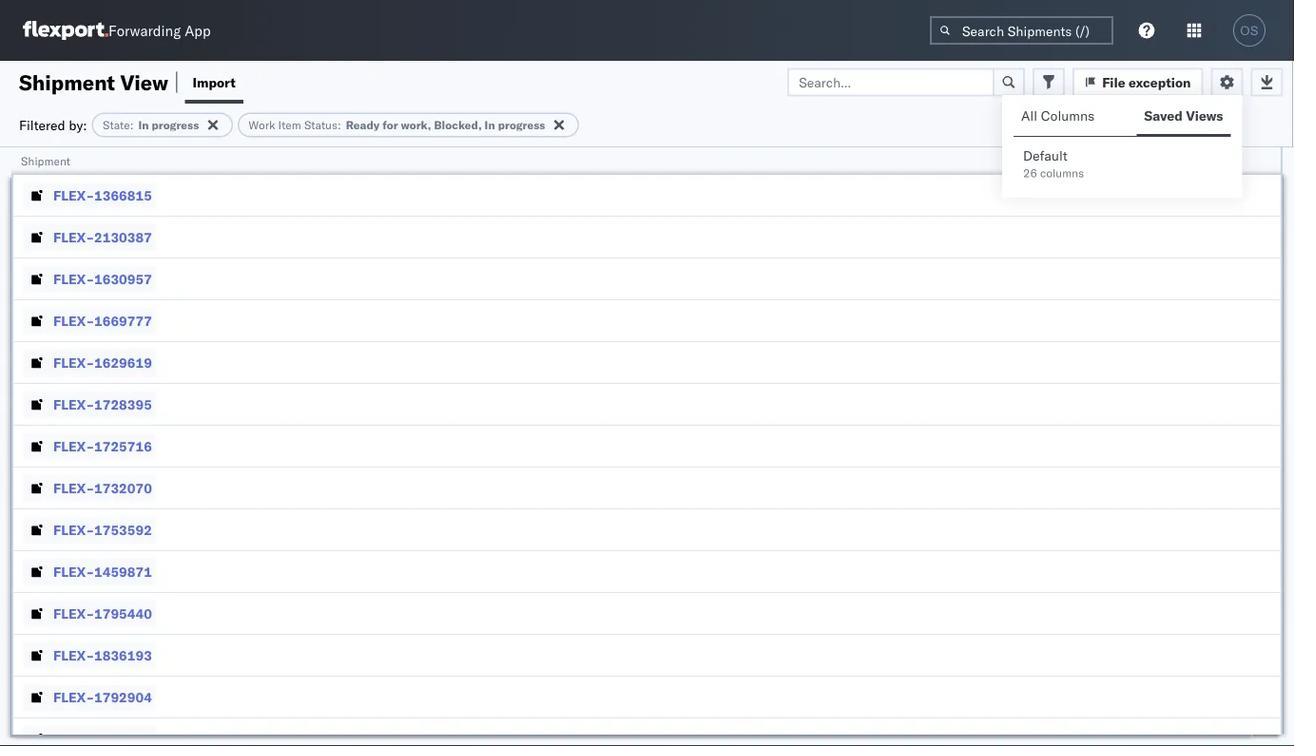 Task type: locate. For each thing, give the bounding box(es) containing it.
1753592
[[94, 522, 152, 538]]

0 horizontal spatial :
[[130, 118, 134, 132]]

flex-1836193
[[53, 647, 152, 664]]

flex- for 1792904
[[53, 689, 94, 706]]

progress
[[152, 118, 199, 132], [498, 118, 545, 132]]

12 flex- from the top
[[53, 647, 94, 664]]

2 flex- from the top
[[53, 229, 94, 245]]

1732070
[[94, 480, 152, 496]]

flex- down flex-1459871 button
[[53, 605, 94, 622]]

:
[[130, 118, 134, 132], [338, 118, 341, 132]]

flex-2130387 button
[[23, 224, 156, 251]]

0 horizontal spatial in
[[138, 118, 149, 132]]

flex- down flex-1630957 button
[[53, 312, 94, 329]]

1 horizontal spatial progress
[[498, 118, 545, 132]]

1792904
[[94, 689, 152, 706]]

0 horizontal spatial progress
[[152, 118, 199, 132]]

in right blocked,
[[485, 118, 495, 132]]

flex- down flex-1732070 button at the bottom left of the page
[[53, 522, 94, 538]]

flex-1459871
[[53, 563, 152, 580]]

flex- inside 'button'
[[53, 689, 94, 706]]

flex-1792904
[[53, 689, 152, 706]]

shipment up 'by:'
[[19, 69, 115, 95]]

in right state
[[138, 118, 149, 132]]

6 flex- from the top
[[53, 396, 94, 413]]

state : in progress
[[103, 118, 199, 132]]

10 flex- from the top
[[53, 563, 94, 580]]

1725716
[[94, 438, 152, 455]]

flex-1795440 button
[[23, 600, 156, 627]]

3 flex- from the top
[[53, 271, 94, 287]]

os
[[1240, 23, 1259, 38]]

2 : from the left
[[338, 118, 341, 132]]

views
[[1186, 107, 1223, 124]]

default
[[1023, 147, 1068, 164]]

1728395
[[94, 396, 152, 413]]

flex- down the flex-1629619 button
[[53, 396, 94, 413]]

flex- for 1725716
[[53, 438, 94, 455]]

8 flex- from the top
[[53, 480, 94, 496]]

flex-1630957
[[53, 271, 152, 287]]

5 flex- from the top
[[53, 354, 94, 371]]

work,
[[401, 118, 431, 132]]

1459871
[[94, 563, 152, 580]]

file exception button
[[1073, 68, 1203, 97], [1073, 68, 1203, 97]]

flex- down the flex-1728395 button
[[53, 438, 94, 455]]

all columns
[[1021, 107, 1095, 124]]

flex-
[[53, 187, 94, 203], [53, 229, 94, 245], [53, 271, 94, 287], [53, 312, 94, 329], [53, 354, 94, 371], [53, 396, 94, 413], [53, 438, 94, 455], [53, 480, 94, 496], [53, 522, 94, 538], [53, 563, 94, 580], [53, 605, 94, 622], [53, 647, 94, 664], [53, 689, 94, 706]]

shipment inside button
[[21, 154, 70, 168]]

4 flex- from the top
[[53, 312, 94, 329]]

flex- down flex-1836193 button
[[53, 689, 94, 706]]

shipment view
[[19, 69, 168, 95]]

flex- down flex-1366815 button
[[53, 229, 94, 245]]

progress down view
[[152, 118, 199, 132]]

flex- for 1728395
[[53, 396, 94, 413]]

1 horizontal spatial :
[[338, 118, 341, 132]]

flex- inside button
[[53, 647, 94, 664]]

: down view
[[130, 118, 134, 132]]

1 : from the left
[[130, 118, 134, 132]]

flex-1795440
[[53, 605, 152, 622]]

: left ready
[[338, 118, 341, 132]]

flex-1753592 button
[[23, 517, 156, 543]]

filtered
[[19, 116, 65, 133]]

columns
[[1041, 107, 1095, 124]]

in
[[138, 118, 149, 132], [485, 118, 495, 132]]

flex- for 1732070
[[53, 480, 94, 496]]

progress right blocked,
[[498, 118, 545, 132]]

0 vertical spatial shipment
[[19, 69, 115, 95]]

flex-1629619 button
[[23, 349, 156, 376]]

1 horizontal spatial in
[[485, 118, 495, 132]]

9 flex- from the top
[[53, 522, 94, 538]]

shipment down filtered
[[21, 154, 70, 168]]

7 flex- from the top
[[53, 438, 94, 455]]

11 flex- from the top
[[53, 605, 94, 622]]

shipment
[[19, 69, 115, 95], [21, 154, 70, 168]]

Search... text field
[[787, 68, 995, 97]]

flex- down flex-1753592 button
[[53, 563, 94, 580]]

1 vertical spatial shipment
[[21, 154, 70, 168]]

13 flex- from the top
[[53, 689, 94, 706]]

flex- down flex-2130387 button
[[53, 271, 94, 287]]

flex-1366815
[[53, 187, 152, 203]]

flex- down flex-1669777 button
[[53, 354, 94, 371]]

1 flex- from the top
[[53, 187, 94, 203]]

flex-1725716 button
[[23, 433, 156, 460]]

import button
[[185, 61, 243, 104]]

forwarding
[[108, 21, 181, 39]]

flex-1753592
[[53, 522, 152, 538]]

flex- down flex-1725716 button
[[53, 480, 94, 496]]

os button
[[1228, 9, 1271, 52]]

flex- up flex-2130387 button
[[53, 187, 94, 203]]

flex- for 1669777
[[53, 312, 94, 329]]

flex- down flex-1795440 button
[[53, 647, 94, 664]]



Task type: vqa. For each thing, say whether or not it's contained in the screenshot.
2nd gaurav from the top of the page
no



Task type: describe. For each thing, give the bounding box(es) containing it.
flex- for 1836193
[[53, 647, 94, 664]]

saved views
[[1144, 107, 1223, 124]]

flex-1728395 button
[[23, 391, 156, 418]]

flex-1630957 button
[[23, 266, 156, 292]]

1366815
[[94, 187, 152, 203]]

1630957
[[94, 271, 152, 287]]

item
[[278, 118, 301, 132]]

1836193
[[94, 647, 152, 664]]

1 progress from the left
[[152, 118, 199, 132]]

shipment for shipment
[[21, 154, 70, 168]]

exception
[[1129, 74, 1191, 90]]

shipment for shipment view
[[19, 69, 115, 95]]

flex-1732070
[[53, 480, 152, 496]]

shipment button
[[11, 149, 1262, 168]]

1 in from the left
[[138, 118, 149, 132]]

2 in from the left
[[485, 118, 495, 132]]

flex-1792904 button
[[23, 684, 156, 711]]

work
[[248, 118, 275, 132]]

file
[[1102, 74, 1126, 90]]

default 26 columns
[[1023, 147, 1084, 180]]

flex-2130387
[[53, 229, 152, 245]]

flex- for 2130387
[[53, 229, 94, 245]]

flex-1732070 button
[[23, 475, 156, 502]]

flex- for 1366815
[[53, 187, 94, 203]]

all
[[1021, 107, 1038, 124]]

view
[[120, 69, 168, 95]]

flexport. image
[[23, 21, 108, 40]]

saved views button
[[1137, 99, 1231, 136]]

import
[[193, 74, 236, 90]]

2130387
[[94, 229, 152, 245]]

app
[[185, 21, 211, 39]]

resize handle column header
[[1258, 147, 1281, 746]]

flex-1459871 button
[[23, 559, 156, 585]]

columns
[[1040, 166, 1084, 180]]

ready
[[346, 118, 380, 132]]

flex-1836193 button
[[23, 642, 156, 669]]

filtered by:
[[19, 116, 87, 133]]

26
[[1023, 166, 1037, 180]]

flex-1725716
[[53, 438, 152, 455]]

1795440
[[94, 605, 152, 622]]

flex- for 1630957
[[53, 271, 94, 287]]

flex- for 1459871
[[53, 563, 94, 580]]

Search Shipments (/) text field
[[930, 16, 1114, 45]]

all columns button
[[1014, 99, 1106, 136]]

1629619
[[94, 354, 152, 371]]

flex-1366815 button
[[23, 182, 156, 209]]

flex-1669777 button
[[23, 308, 156, 334]]

flex- for 1753592
[[53, 522, 94, 538]]

flex-1629619
[[53, 354, 152, 371]]

forwarding app
[[108, 21, 211, 39]]

flex- for 1795440
[[53, 605, 94, 622]]

for
[[382, 118, 398, 132]]

2 progress from the left
[[498, 118, 545, 132]]

saved
[[1144, 107, 1183, 124]]

file exception
[[1102, 74, 1191, 90]]

status
[[304, 118, 338, 132]]

by:
[[69, 116, 87, 133]]

forwarding app link
[[23, 21, 211, 40]]

work item status : ready for work, blocked, in progress
[[248, 118, 545, 132]]

flex- for 1629619
[[53, 354, 94, 371]]

state
[[103, 118, 130, 132]]

1669777
[[94, 312, 152, 329]]

flex-1728395
[[53, 396, 152, 413]]

flex-1669777
[[53, 312, 152, 329]]

blocked,
[[434, 118, 482, 132]]



